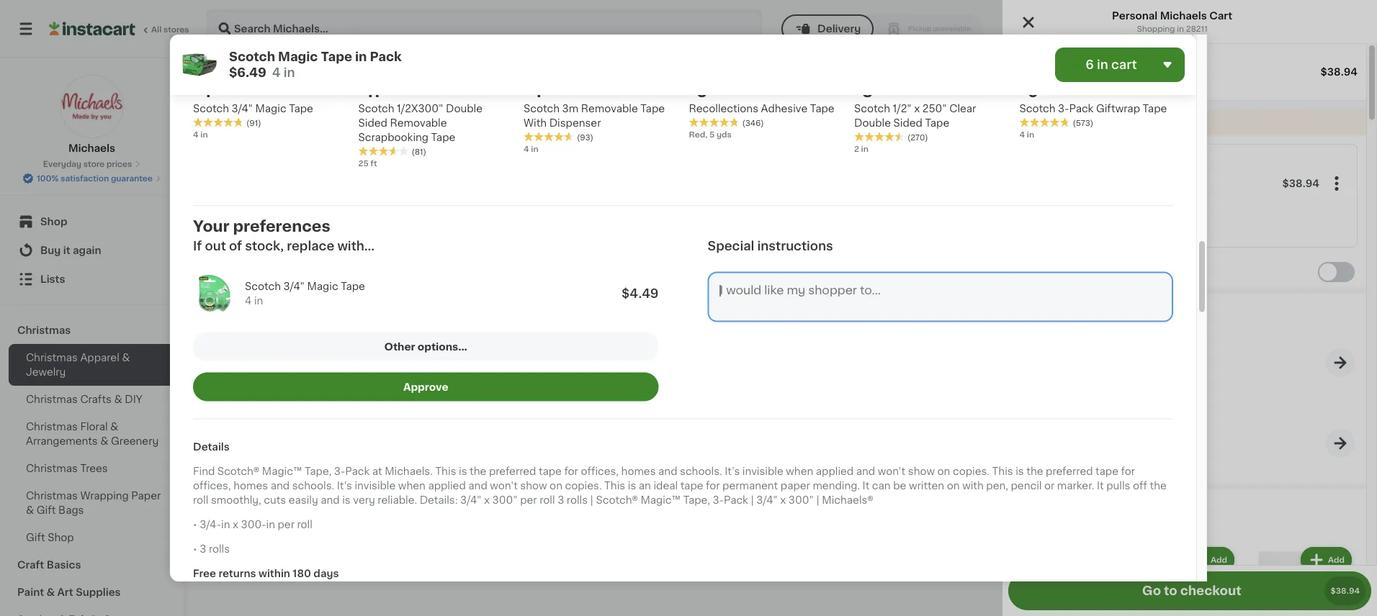 Task type: describe. For each thing, give the bounding box(es) containing it.
it
[[63, 246, 70, 256]]

0 horizontal spatial the
[[470, 466, 487, 476]]

1 vertical spatial per
[[278, 520, 295, 530]]

1 horizontal spatial 100% satisfaction guarantee
[[1074, 82, 1189, 90]]

giftwrap
[[1097, 103, 1141, 114]]

is left an
[[628, 481, 636, 491]]

0 horizontal spatial roll
[[193, 495, 208, 505]]

1 horizontal spatial christmas apparel & jewelry
[[216, 76, 538, 97]]

3 | from the left
[[817, 495, 820, 505]]

supplies
[[76, 588, 121, 598]]

find scotch® magic™ tape, 3-pack at michaels. this is the preferred tape for offices, homes and schools. it's invisible when applied and won't show on copies. this is the preferred tape for offices, homes and schools. it's invisible when applied and won't show on copies. this is an ideal tape for permanent paper mending. it can be written on with pen, pencil or marker. it pulls off the roll smoothly, cuts easily and is very reliable. details: 3/4" x 300" per roll 3 rolls | scotch® magic™ tape, 3-pack | 3/4" x 300" | michaels®
[[193, 466, 1167, 505]]

6 in cart
[[1086, 59, 1137, 71]]

free
[[193, 569, 216, 579]]

your for your first delivery is free!
[[1012, 117, 1035, 128]]

likely
[[358, 389, 382, 397]]

bead for 2
[[216, 344, 242, 354]]

0 horizontal spatial copies.
[[565, 481, 602, 491]]

1 vertical spatial 1:50pm
[[1121, 70, 1150, 77]]

100% satisfaction guarantee button
[[22, 170, 161, 184]]

again
[[73, 246, 101, 256]]

8
[[863, 84, 873, 99]]

• 3/4-in  x 300-in per roll
[[193, 520, 313, 530]]

1 horizontal spatial by
[[1226, 23, 1240, 34]]

guarantee inside 'link'
[[1148, 82, 1189, 90]]

530 billingsley road
[[1023, 23, 1137, 34]]

removable for 1/2x300"
[[390, 118, 447, 128]]

0 vertical spatial tape,
[[305, 466, 332, 476]]

4 inside the 4 scotch 3/4" magic tape
[[201, 84, 212, 99]]

an
[[639, 481, 651, 491]]

product group
[[1012, 171, 1357, 241]]

removable for 4
[[581, 103, 638, 114]]

christmas floral & arrangements & greenery link
[[9, 414, 175, 455]]

billingsley
[[1047, 23, 1105, 34]]

2 horizontal spatial roll
[[540, 495, 555, 505]]

red,
[[689, 131, 708, 139]]

(270)
[[908, 134, 928, 142]]

(6)
[[269, 389, 281, 397]]

0 vertical spatial jewelry
[[449, 76, 538, 97]]

3 recollections adhesive tape
[[689, 84, 835, 114]]

your for your preferences
[[193, 219, 230, 234]]

magic inside scotch magic tape in pack $6.49 4 in
[[278, 51, 318, 63]]

personal
[[1112, 11, 1158, 21]]

1 vertical spatial show
[[520, 481, 547, 491]]

easily
[[289, 495, 318, 505]]

& left art
[[46, 588, 55, 598]]

double inside 8 scotch 1/2" x 250" clear double sided tape
[[855, 118, 891, 128]]

scotch inside 8 scotch 1/2" x 250" clear double sided tape
[[855, 103, 891, 114]]

or
[[1045, 481, 1055, 491]]

tape inside $ 4 scotch 3m removable tape with dispenser
[[641, 103, 665, 114]]

0 vertical spatial homes
[[622, 466, 656, 476]]

0 horizontal spatial for
[[564, 466, 578, 476]]

0 horizontal spatial by
[[1108, 70, 1119, 77]]

1 horizontal spatial roll
[[297, 520, 313, 530]]

go to cart image inside publix button
[[1332, 435, 1350, 452]]

gift inside 'link'
[[26, 533, 45, 543]]

0 vertical spatial won't
[[878, 466, 906, 476]]

pack inside scotch magic tape in pack $6.49 4 in
[[370, 51, 402, 63]]

arrangements
[[26, 437, 98, 447]]

I would like my shopper to... text field
[[708, 272, 1174, 323]]

yds
[[717, 131, 732, 139]]

rhodium
[[216, 358, 262, 368]]

other options... button
[[193, 333, 659, 361]]

item carousel region
[[193, 0, 1194, 177]]

0 horizontal spatial add button
[[272, 206, 327, 232]]

2 preferred from the left
[[1046, 466, 1093, 476]]

0 vertical spatial apparel
[[335, 76, 422, 97]]

rolls inside find scotch® magic™ tape, 3-pack at michaels. this is the preferred tape for offices, homes and schools. it's invisible when applied and won't show on copies. this is the preferred tape for offices, homes and schools. it's invisible when applied and won't show on copies. this is an ideal tape for permanent paper mending. it can be written on with pen, pencil or marker. it pulls off the roll smoothly, cuts easily and is very reliable. details: 3/4" x 300" per roll 3 rolls | scotch® magic™ tape, 3-pack | 3/4" x 300" | michaels®
[[567, 495, 588, 505]]

scotch 1/2x300" double sided removable scrapbooking tape
[[358, 103, 483, 142]]

& inside "link"
[[114, 395, 122, 405]]

0 vertical spatial schools.
[[680, 466, 722, 476]]

3 inside find scotch® magic™ tape, 3-pack at michaels. this is the preferred tape for offices, homes and schools. it's invisible when applied and won't show on copies. this is the preferred tape for offices, homes and schools. it's invisible when applied and won't show on copies. this is an ideal tape for permanent paper mending. it can be written on with pen, pencil or marker. it pulls off the roll smoothly, cuts easily and is very reliable. details: 3/4" x 300" per roll 3 rolls | scotch® magic™ tape, 3-pack | 3/4" x 300" | michaels®
[[558, 495, 564, 505]]

cart
[[1112, 59, 1137, 71]]

1 vertical spatial magic™
[[641, 495, 681, 505]]

(93)
[[577, 134, 594, 142]]

1 horizontal spatial tape
[[681, 481, 704, 491]]

in inside personal michaels cart shopping in 28211
[[1177, 25, 1185, 33]]

0 vertical spatial copies.
[[953, 466, 990, 476]]

your preferences
[[193, 219, 331, 234]]

1 go to cart element from the top
[[1326, 349, 1355, 378]]

instacart logo image
[[49, 20, 135, 37]]

christmas apparel & jewelry link
[[9, 344, 175, 386]]

(573)
[[1073, 119, 1094, 127]]

michaels.
[[385, 466, 433, 476]]

1 horizontal spatial show
[[908, 466, 935, 476]]

pulls
[[1107, 481, 1131, 491]]

1 horizontal spatial offices,
[[581, 466, 619, 476]]

1 vertical spatial applied
[[428, 481, 466, 491]]

1 vertical spatial 2
[[224, 325, 234, 340]]

2 horizontal spatial the
[[1150, 481, 1167, 491]]

1 horizontal spatial this
[[605, 481, 626, 491]]

2 vertical spatial michaels
[[68, 143, 115, 153]]

(81)
[[412, 148, 427, 156]]

scotch 3/4" magic tape 4 in
[[245, 281, 365, 306]]

0 horizontal spatial when
[[398, 481, 426, 491]]

4 inside scotch magic tape in pack $6.49 4 in
[[272, 67, 281, 79]]

is left very
[[342, 495, 351, 505]]

1 horizontal spatial 4 in
[[524, 145, 539, 153]]

1 preferred from the left
[[489, 466, 536, 476]]

scotch magic tape in pack $6.49 4 in
[[229, 51, 402, 79]]

0 vertical spatial $38.94
[[1321, 67, 1358, 77]]

100% inside 'link'
[[1074, 82, 1095, 90]]

0 horizontal spatial delivery by 1:50pm
[[1072, 70, 1150, 77]]

your first delivery is free!
[[1012, 117, 1141, 128]]

christmas wrapping paper & gift bags link
[[9, 483, 175, 525]]

delivery inside button
[[818, 24, 861, 34]]

at
[[372, 466, 382, 476]]

go
[[1143, 585, 1162, 598]]

in inside scotch magic tape in pack button
[[1160, 179, 1169, 189]]

out for if
[[205, 240, 226, 253]]

christmas inside christmas apparel & jewelry
[[26, 353, 78, 363]]

apparel inside the christmas apparel & jewelry link
[[80, 353, 119, 363]]

100% satisfaction guarantee link
[[1074, 80, 1189, 92]]

tape inside scotch 1/2x300" double sided removable scrapbooking tape
[[431, 132, 456, 142]]

all stores
[[151, 26, 189, 34]]

road
[[1108, 23, 1137, 34]]

1 horizontal spatial tape,
[[684, 495, 710, 505]]

1 horizontal spatial add button
[[1184, 548, 1235, 574]]

other
[[384, 342, 415, 352]]

delivery
[[1061, 117, 1103, 128]]

2 horizontal spatial for
[[1121, 466, 1136, 476]]

bead landing rhodium snowflake charm
[[216, 344, 316, 383]]

is down the giftwrap
[[1105, 117, 1114, 128]]

$ 2 99
[[219, 325, 247, 340]]

crafts
[[80, 395, 112, 405]]

tape inside scotch 3/4" magic tape 4 in
[[341, 281, 365, 292]]

0 horizontal spatial this
[[435, 466, 456, 476]]

delivery button
[[782, 14, 874, 43]]

this
[[1068, 267, 1087, 277]]

0 vertical spatial 1:50pm
[[1243, 23, 1284, 34]]

red, 5 yds
[[689, 131, 732, 139]]

art
[[57, 588, 73, 598]]

buy it again
[[40, 246, 101, 256]]

paper
[[131, 491, 161, 501]]

& inside christmas wrapping paper & gift bags
[[26, 506, 34, 516]]

smoothly,
[[211, 495, 261, 505]]

0 horizontal spatial scotch®
[[217, 466, 260, 476]]

$ for 3
[[346, 326, 351, 334]]

x left 300-
[[233, 520, 238, 530]]

tape inside the 4 scotch 3/4" magic tape
[[289, 103, 313, 114]]

cart
[[1210, 11, 1233, 21]]

11 99
[[367, 84, 392, 99]]

250"
[[923, 103, 947, 114]]

satisfaction inside 'link'
[[1097, 82, 1146, 90]]

scotch inside scotch 3/4" magic tape 4 in
[[245, 281, 281, 292]]

300-
[[241, 520, 266, 530]]

with
[[524, 118, 547, 128]]

1 horizontal spatial delivery
[[1072, 70, 1106, 77]]

1 horizontal spatial invisible
[[743, 466, 784, 476]]

2 horizontal spatial add button
[[1301, 548, 1352, 574]]

christmas trees
[[26, 464, 108, 474]]

2 it from the left
[[1097, 481, 1104, 491]]

christmas inside "link"
[[26, 395, 78, 405]]

6 for 6 in cart
[[1086, 59, 1094, 71]]

1 horizontal spatial when
[[786, 466, 814, 476]]

6 scotch 3-pack giftwrap tape
[[1020, 84, 1167, 114]]

michaels logo image
[[60, 75, 124, 138]]

1 horizontal spatial the
[[1027, 466, 1044, 476]]

paint & art supplies link
[[9, 579, 175, 607]]

0 horizontal spatial won't
[[490, 481, 518, 491]]

4 scotch 3/4" magic tape
[[193, 84, 313, 114]]

0 vertical spatial magic™
[[262, 466, 302, 476]]

1 horizontal spatial delivery by 1:50pm
[[1177, 23, 1284, 34]]

tape inside 3 recollections adhesive tape
[[810, 103, 835, 114]]

pack inside scotch magic tape in pack button
[[1172, 179, 1197, 189]]

of for stock
[[399, 389, 408, 397]]

$4.49
[[622, 288, 659, 300]]

magic inside the 4 scotch 3/4" magic tape
[[255, 103, 286, 114]]

scrapbooking
[[358, 132, 429, 142]]

buy it again link
[[9, 236, 175, 265]]

25 ft
[[358, 160, 377, 168]]

1 horizontal spatial michaels
[[1059, 55, 1106, 65]]

0 horizontal spatial offices,
[[193, 481, 231, 491]]

greenery
[[111, 437, 159, 447]]

bead landing christmas tree charm
[[343, 344, 456, 369]]

4 inside $ 4 scotch 3m removable tape with dispenser
[[532, 84, 543, 99]]

michaels inside personal michaels cart shopping in 28211
[[1161, 11, 1207, 21]]

11
[[367, 84, 380, 99]]

per inside find scotch® magic™ tape, 3-pack at michaels. this is the preferred tape for offices, homes and schools. it's invisible when applied and won't show on copies. this is the preferred tape for offices, homes and schools. it's invisible when applied and won't show on copies. this is an ideal tape for permanent paper mending. it can be written on with pen, pencil or marker. it pulls off the roll smoothly, cuts easily and is very reliable. details: 3/4" x 300" per roll 3 rolls | scotch® magic™ tape, 3-pack | 3/4" x 300" | michaels®
[[520, 495, 537, 505]]

1 horizontal spatial for
[[706, 481, 720, 491]]

go to checkout
[[1143, 585, 1242, 598]]

landing for 3
[[372, 344, 413, 354]]

4 in for 4
[[193, 131, 208, 139]]

0 horizontal spatial 3-
[[334, 466, 345, 476]]

0 horizontal spatial invisible
[[355, 481, 396, 491]]

bags
[[58, 506, 84, 516]]

christmas inside christmas wrapping paper & gift bags
[[26, 491, 78, 501]]

2 in
[[855, 145, 869, 153]]

2 horizontal spatial delivery
[[1177, 23, 1224, 34]]

everyday store prices link
[[43, 159, 141, 170]]

& right floral
[[110, 422, 118, 432]]

4 inside scotch 3/4" magic tape 4 in
[[245, 296, 252, 306]]

magic inside scotch 3/4" magic tape 4 in
[[307, 281, 338, 292]]

1 | from the left
[[591, 495, 594, 505]]

1 vertical spatial rolls
[[209, 544, 230, 554]]

100% satisfaction guarantee inside button
[[37, 175, 153, 183]]

2 horizontal spatial this
[[993, 466, 1013, 476]]

details:
[[420, 495, 458, 505]]

0 horizontal spatial schools.
[[292, 481, 334, 491]]

replace
[[287, 240, 335, 253]]

paint & art supplies
[[17, 588, 121, 598]]

charm for 2
[[216, 373, 250, 383]]

1 vertical spatial homes
[[234, 481, 268, 491]]

product group containing 3
[[343, 202, 459, 401]]

free!
[[1116, 117, 1141, 128]]

1 horizontal spatial applied
[[816, 466, 854, 476]]



Task type: locate. For each thing, give the bounding box(es) containing it.
scotch magic tape in pack image
[[1018, 177, 1053, 211]]

4 in for 6
[[1020, 131, 1035, 139]]

1 vertical spatial copies.
[[565, 481, 602, 491]]

charm down rhodium
[[216, 373, 250, 383]]

charm inside bead landing rhodium snowflake charm
[[216, 373, 250, 383]]

make
[[1037, 267, 1065, 277]]

300" down paper
[[789, 495, 814, 505]]

• for • 3/4-in  x 300-in per roll
[[193, 520, 197, 530]]

1 vertical spatial 6
[[1028, 84, 1038, 99]]

1 horizontal spatial satisfaction
[[1097, 82, 1146, 90]]

3- down the permanent
[[713, 495, 724, 505]]

0 vertical spatial show
[[908, 466, 935, 476]]

gift inside christmas wrapping paper & gift bags
[[37, 506, 56, 516]]

product group containing 2
[[216, 202, 332, 398]]

0 horizontal spatial 6
[[1028, 84, 1038, 99]]

prices
[[107, 160, 132, 168]]

product group
[[216, 202, 332, 398], [343, 202, 459, 401], [1132, 545, 1238, 617], [1249, 545, 1355, 617]]

100% satisfaction guarantee down cart
[[1074, 82, 1189, 90]]

bead inside bead landing rhodium snowflake charm
[[216, 344, 242, 354]]

this
[[435, 466, 456, 476], [993, 466, 1013, 476], [605, 481, 626, 491]]

removable up dispenser
[[581, 103, 638, 114]]

gift
[[1129, 267, 1147, 277]]

jewelry up christmas crafts & diy
[[26, 367, 66, 378]]

jewelry inside christmas apparel & jewelry
[[26, 367, 66, 378]]

christmas inside the bead landing christmas tree charm
[[343, 358, 395, 369]]

• 3 rolls
[[193, 544, 230, 554]]

0 vertical spatial it's
[[725, 466, 740, 476]]

1 horizontal spatial it
[[1097, 481, 1104, 491]]

None search field
[[206, 9, 763, 49]]

1 horizontal spatial add
[[1211, 557, 1228, 565]]

0 horizontal spatial of
[[229, 240, 242, 253]]

homes
[[622, 466, 656, 476], [234, 481, 268, 491]]

0 vertical spatial 100%
[[1074, 82, 1095, 90]]

landing for 2
[[245, 344, 286, 354]]

1 horizontal spatial scotch®
[[596, 495, 638, 505]]

& left 'diy'
[[114, 395, 122, 405]]

tape inside button
[[1132, 179, 1158, 189]]

2 horizontal spatial 99
[[381, 85, 392, 93]]

michaels up 28211
[[1161, 11, 1207, 21]]

craft
[[17, 561, 44, 571]]

scotch 3/4" magic tape image
[[193, 272, 236, 315]]

1 horizontal spatial jewelry
[[449, 76, 538, 97]]

0 vertical spatial when
[[786, 466, 814, 476]]

michaels up everyday store prices 'link'
[[68, 143, 115, 153]]

1 vertical spatial charm
[[216, 373, 250, 383]]

2 bead from the left
[[343, 344, 370, 354]]

2 • from the top
[[193, 544, 197, 554]]

1 horizontal spatial sided
[[894, 118, 923, 128]]

snowflake
[[264, 358, 316, 368]]

1 vertical spatial out
[[384, 389, 397, 397]]

checkout
[[1181, 585, 1242, 598]]

christmas apparel & jewelry up 1/2x300"
[[216, 76, 538, 97]]

0 vertical spatial per
[[520, 495, 537, 505]]

x right 1/2"
[[915, 103, 920, 114]]

gift left bags
[[37, 506, 56, 516]]

store
[[83, 160, 105, 168]]

homes up smoothly,
[[234, 481, 268, 491]]

service type group
[[782, 14, 983, 43]]

2 horizontal spatial $
[[527, 85, 532, 93]]

by
[[1226, 23, 1240, 34], [1108, 70, 1119, 77]]

0 horizontal spatial tape
[[539, 466, 562, 476]]

first
[[1037, 117, 1059, 128]]

• for • 3 rolls
[[193, 544, 197, 554]]

add button
[[272, 206, 327, 232], [1184, 548, 1235, 574], [1301, 548, 1352, 574]]

1 vertical spatial 3-
[[334, 466, 345, 476]]

tape inside scotch magic tape in pack $6.49 4 in
[[321, 51, 352, 63]]

applied up mending.
[[816, 466, 854, 476]]

3- up your first delivery is free!
[[1058, 103, 1070, 114]]

charm down options... on the bottom
[[422, 358, 456, 369]]

& up 1/2x300"
[[426, 76, 444, 97]]

0 vertical spatial guarantee
[[1148, 82, 1189, 90]]

0 vertical spatial michaels
[[1161, 11, 1207, 21]]

homes up an
[[622, 466, 656, 476]]

0 vertical spatial gift
[[37, 506, 56, 516]]

add for add button to the middle
[[1211, 557, 1228, 565]]

special instructions
[[708, 240, 834, 253]]

180
[[293, 569, 311, 579]]

1 horizontal spatial bead
[[343, 344, 370, 354]]

1 bead from the left
[[216, 344, 242, 354]]

show
[[908, 466, 935, 476], [520, 481, 547, 491]]

300" right details:
[[493, 495, 518, 505]]

0 horizontal spatial your
[[193, 219, 230, 234]]

2
[[855, 145, 860, 153], [224, 325, 234, 340]]

out for likely
[[384, 389, 397, 397]]

1 vertical spatial apparel
[[80, 353, 119, 363]]

0 vertical spatial out
[[205, 240, 226, 253]]

1 horizontal spatial preferred
[[1046, 466, 1093, 476]]

6 in cart field
[[1056, 48, 1185, 82]]

1 vertical spatial it's
[[337, 481, 352, 491]]

go to cart image
[[1332, 354, 1350, 372], [1332, 435, 1350, 452]]

4 in down with
[[524, 145, 539, 153]]

1 vertical spatial scotch®
[[596, 495, 638, 505]]

x inside 8 scotch 1/2" x 250" clear double sided tape
[[915, 103, 920, 114]]

3/4" inside scotch 3/4" magic tape 4 in
[[284, 281, 305, 292]]

sided up scrapbooking
[[358, 118, 388, 128]]

0 horizontal spatial christmas apparel & jewelry
[[26, 353, 130, 378]]

0 horizontal spatial preferred
[[489, 466, 536, 476]]

this left an
[[605, 481, 626, 491]]

2 horizontal spatial add
[[1329, 557, 1345, 565]]

satisfaction inside button
[[61, 175, 109, 183]]

scotch
[[229, 51, 275, 63], [193, 103, 229, 114], [358, 103, 394, 114], [524, 103, 560, 114], [855, 103, 891, 114], [1020, 103, 1056, 114], [1058, 179, 1095, 189], [245, 281, 281, 292]]

make this order a gift
[[1037, 267, 1147, 277]]

publix button
[[1003, 403, 1367, 484]]

can
[[872, 481, 891, 491]]

0 horizontal spatial 1:50pm
[[1121, 70, 1150, 77]]

out down (8)
[[384, 389, 397, 397]]

1 horizontal spatial per
[[520, 495, 537, 505]]

2 | from the left
[[751, 495, 754, 505]]

adhesive
[[761, 103, 808, 114]]

0 horizontal spatial double
[[446, 103, 483, 114]]

1 horizontal spatial $
[[346, 326, 351, 334]]

2 horizontal spatial |
[[817, 495, 820, 505]]

delivery by 1:50pm link
[[1154, 20, 1284, 37]]

0 vertical spatial rolls
[[567, 495, 588, 505]]

tape inside 6 scotch 3-pack giftwrap tape
[[1143, 103, 1167, 114]]

by up the 100% satisfaction guarantee 'link'
[[1108, 70, 1119, 77]]

1 horizontal spatial schools.
[[680, 466, 722, 476]]

out right the if
[[205, 240, 226, 253]]

special
[[708, 240, 755, 253]]

invisible down at
[[355, 481, 396, 491]]

schools.
[[680, 466, 722, 476], [292, 481, 334, 491]]

all
[[151, 26, 162, 34]]

1 it from the left
[[863, 481, 870, 491]]

magic down replace
[[307, 281, 338, 292]]

x right details:
[[484, 495, 490, 505]]

with...
[[337, 240, 375, 253]]

christmas crafts & diy
[[26, 395, 142, 405]]

0 vertical spatial removable
[[581, 103, 638, 114]]

1 horizontal spatial out
[[384, 389, 397, 397]]

basics
[[47, 561, 81, 571]]

go to cart element
[[1326, 349, 1355, 378], [1326, 429, 1355, 458]]

99 up rhodium
[[236, 326, 247, 334]]

0 horizontal spatial michaels
[[68, 143, 115, 153]]

michaels®
[[822, 495, 874, 505]]

(91)
[[246, 119, 261, 127]]

removable down 1/2x300"
[[390, 118, 447, 128]]

the right michaels.
[[470, 466, 487, 476]]

$ inside the $ 3 99
[[346, 326, 351, 334]]

charm inside the bead landing christmas tree charm
[[422, 358, 456, 369]]

1 horizontal spatial of
[[399, 389, 408, 397]]

removable inside $ 4 scotch 3m removable tape with dispenser
[[581, 103, 638, 114]]

satisfaction down everyday store prices
[[61, 175, 109, 183]]

scotch inside button
[[1058, 179, 1095, 189]]

it left pulls
[[1097, 481, 1104, 491]]

0 horizontal spatial 100%
[[37, 175, 59, 183]]

0 horizontal spatial 100% satisfaction guarantee
[[37, 175, 153, 183]]

within
[[259, 569, 290, 579]]

6 up 6 scotch 3-pack giftwrap tape
[[1086, 59, 1094, 71]]

0 vertical spatial offices,
[[581, 466, 619, 476]]

tape inside 8 scotch 1/2" x 250" clear double sided tape
[[925, 118, 950, 128]]

landing up snowflake
[[245, 344, 286, 354]]

1 landing from the left
[[245, 344, 286, 354]]

|
[[591, 495, 594, 505], [751, 495, 754, 505], [817, 495, 820, 505]]

scotch magic tape in pack button
[[1058, 177, 1273, 191]]

shop up "buy"
[[40, 217, 67, 227]]

scotch inside scotch 1/2x300" double sided removable scrapbooking tape
[[358, 103, 394, 114]]

0 horizontal spatial rolls
[[209, 544, 230, 554]]

magic inside button
[[1098, 179, 1130, 189]]

trees
[[80, 464, 108, 474]]

1 vertical spatial removable
[[390, 118, 447, 128]]

christmas crafts & diy link
[[9, 386, 175, 414]]

delivery by 1:50pm up the 100% satisfaction guarantee 'link'
[[1072, 70, 1150, 77]]

& inside christmas apparel & jewelry
[[122, 353, 130, 363]]

99 up the bead landing christmas tree charm
[[363, 326, 374, 334]]

3/4-
[[200, 520, 221, 530]]

shop inside 'link'
[[48, 533, 74, 543]]

2 vertical spatial 3-
[[713, 495, 724, 505]]

recollections
[[689, 103, 759, 114]]

publix
[[1068, 417, 1100, 427]]

this up pen,
[[993, 466, 1013, 476]]

scotch inside the 4 scotch 3/4" magic tape
[[193, 103, 229, 114]]

3/4" down the permanent
[[757, 495, 778, 505]]

bead inside the bead landing christmas tree charm
[[343, 344, 370, 354]]

0 horizontal spatial satisfaction
[[61, 175, 109, 183]]

michaels link
[[60, 75, 124, 156]]

$ for 2
[[219, 326, 224, 334]]

christmas apparel & jewelry up christmas crafts & diy
[[26, 353, 130, 378]]

landing
[[245, 344, 286, 354], [372, 344, 413, 354]]

100% satisfaction guarantee down the store
[[37, 175, 153, 183]]

0 vertical spatial christmas apparel & jewelry
[[216, 76, 538, 97]]

0 horizontal spatial applied
[[428, 481, 466, 491]]

delivery by 1:50pm down cart
[[1177, 23, 1284, 34]]

0 horizontal spatial tape,
[[305, 466, 332, 476]]

2 go to cart image from the top
[[1332, 435, 1350, 452]]

1 horizontal spatial your
[[1012, 117, 1035, 128]]

99 inside 11 99
[[381, 85, 392, 93]]

1 horizontal spatial 1:50pm
[[1243, 23, 1284, 34]]

& up 'diy'
[[122, 353, 130, 363]]

0 horizontal spatial magic™
[[262, 466, 302, 476]]

scotch inside 6 scotch 3-pack giftwrap tape
[[1020, 103, 1056, 114]]

clear
[[950, 103, 977, 114]]

magic down free!
[[1098, 179, 1130, 189]]

your left first
[[1012, 117, 1035, 128]]

guarantee inside button
[[111, 175, 153, 183]]

apparel up 1/2x300"
[[335, 76, 422, 97]]

0 horizontal spatial add
[[299, 214, 320, 224]]

1 vertical spatial christmas apparel & jewelry
[[26, 353, 130, 378]]

0 horizontal spatial out
[[205, 240, 226, 253]]

$ inside $ 4 scotch 3m removable tape with dispenser
[[527, 85, 532, 93]]

3/4" down the if out of stock, replace with...
[[284, 281, 305, 292]]

1 vertical spatial •
[[193, 544, 197, 554]]

3/4" inside the 4 scotch 3/4" magic tape
[[232, 103, 253, 114]]

100% down everyday at the top of the page
[[37, 175, 59, 183]]

0 horizontal spatial it
[[863, 481, 870, 491]]

items in cart element
[[1068, 444, 1128, 473]]

add inside product group
[[299, 214, 320, 224]]

4 in down the 4 scotch 3/4" magic tape
[[193, 131, 208, 139]]

99 for 2
[[236, 326, 247, 334]]

2 horizontal spatial 3-
[[1058, 103, 1070, 114]]

magic up the 4 scotch 3/4" magic tape
[[278, 51, 318, 63]]

charm for 3
[[422, 358, 456, 369]]

magic™ up the cuts
[[262, 466, 302, 476]]

$ down scotch 3/4" magic tape image on the left
[[219, 326, 224, 334]]

double inside scotch 1/2x300" double sided removable scrapbooking tape
[[446, 103, 483, 114]]

(346)
[[742, 119, 764, 127]]

100% inside button
[[37, 175, 59, 183]]

scotch inside scotch magic tape in pack $6.49 4 in
[[229, 51, 275, 63]]

0 horizontal spatial |
[[591, 495, 594, 505]]

with
[[963, 481, 984, 491]]

3- left at
[[334, 466, 345, 476]]

landing inside the bead landing christmas tree charm
[[372, 344, 413, 354]]

1:50pm right 28211
[[1243, 23, 1284, 34]]

& down floral
[[100, 437, 108, 447]]

3 inside 3 recollections adhesive tape
[[697, 84, 707, 99]]

bead down the $ 2 99
[[216, 344, 242, 354]]

landing inside bead landing rhodium snowflake charm
[[245, 344, 286, 354]]

0 horizontal spatial delivery
[[818, 24, 861, 34]]

• left 3/4-
[[193, 520, 197, 530]]

scotch inside $ 4 scotch 3m removable tape with dispenser
[[524, 103, 560, 114]]

sided
[[358, 118, 388, 128], [894, 118, 923, 128]]

go to cart element inside publix button
[[1326, 429, 1355, 458]]

removable inside scotch 1/2x300" double sided removable scrapbooking tape
[[390, 118, 447, 128]]

everyday
[[43, 160, 81, 168]]

gift
[[37, 506, 56, 516], [26, 533, 45, 543]]

sided down 1/2"
[[894, 118, 923, 128]]

2 inside "item carousel" "region"
[[855, 145, 860, 153]]

when down michaels.
[[398, 481, 426, 491]]

michaels down 530 billingsley road
[[1059, 55, 1106, 65]]

magic™
[[262, 466, 302, 476], [641, 495, 681, 505]]

shop up basics
[[48, 533, 74, 543]]

1 horizontal spatial 100%
[[1074, 82, 1095, 90]]

1 • from the top
[[193, 520, 197, 530]]

3- inside 6 scotch 3-pack giftwrap tape
[[1058, 103, 1070, 114]]

in inside 6 in cart field
[[1097, 59, 1109, 71]]

your up the if
[[193, 219, 230, 234]]

bead down the $ 3 99
[[343, 344, 370, 354]]

is right michaels.
[[459, 466, 467, 476]]

100%
[[1074, 82, 1095, 90], [37, 175, 59, 183]]

530 billingsley road button
[[1000, 9, 1137, 49]]

$ 3 99
[[346, 325, 374, 340]]

all stores link
[[49, 9, 190, 49]]

charm
[[422, 358, 456, 369], [216, 373, 250, 383]]

double up 2 in
[[855, 118, 891, 128]]

$ up with
[[527, 85, 532, 93]]

4 in down your first delivery is free!
[[1020, 131, 1035, 139]]

$ for 4
[[527, 85, 532, 93]]

pack
[[370, 51, 402, 63], [1070, 103, 1094, 114], [1172, 179, 1197, 189], [345, 466, 370, 476], [724, 495, 748, 505]]

$38.94 inside product group
[[1283, 179, 1320, 189]]

99 right the 11
[[381, 85, 392, 93]]

6 inside 6 scotch 3-pack giftwrap tape
[[1028, 84, 1038, 99]]

★★★★★
[[193, 117, 244, 127], [193, 117, 244, 127], [689, 117, 740, 127], [689, 117, 740, 127], [1020, 117, 1070, 127], [1020, 117, 1070, 127], [524, 132, 574, 142], [524, 132, 574, 142], [855, 132, 905, 142], [855, 132, 905, 142], [358, 146, 409, 156], [358, 146, 409, 156], [343, 372, 394, 382], [343, 372, 394, 382], [216, 387, 267, 397], [216, 387, 267, 397]]

1 300" from the left
[[493, 495, 518, 505]]

gift up craft
[[26, 533, 45, 543]]

ft
[[371, 160, 377, 168]]

0 vertical spatial 6
[[1086, 59, 1094, 71]]

applied up details:
[[428, 481, 466, 491]]

add for add button to the left
[[299, 214, 320, 224]]

2 go to cart element from the top
[[1326, 429, 1355, 458]]

magic™ down ideal
[[641, 495, 681, 505]]

2 vertical spatial $38.94
[[1331, 588, 1360, 596]]

99
[[381, 85, 392, 93], [236, 326, 247, 334], [363, 326, 374, 334]]

3/4"
[[232, 103, 253, 114], [284, 281, 305, 292], [460, 495, 482, 505], [757, 495, 778, 505]]

copies. up with
[[953, 466, 990, 476]]

landing up tree
[[372, 344, 413, 354]]

0 vertical spatial invisible
[[743, 466, 784, 476]]

magic up the (91)
[[255, 103, 286, 114]]

1 vertical spatial jewelry
[[26, 367, 66, 378]]

2 300" from the left
[[789, 495, 814, 505]]

is up "pencil"
[[1016, 466, 1024, 476]]

0 horizontal spatial 4 in
[[193, 131, 208, 139]]

removable
[[581, 103, 638, 114], [390, 118, 447, 128]]

1 vertical spatial $38.94
[[1283, 179, 1320, 189]]

0 horizontal spatial removable
[[390, 118, 447, 128]]

magic
[[278, 51, 318, 63], [255, 103, 286, 114], [1098, 179, 1130, 189], [307, 281, 338, 292]]

• up the free
[[193, 544, 197, 554]]

3/4" up the (91)
[[232, 103, 253, 114]]

of left stock,
[[229, 240, 242, 253]]

roll
[[193, 495, 208, 505], [540, 495, 555, 505], [297, 520, 313, 530]]

1 go to cart image from the top
[[1332, 354, 1350, 372]]

0 horizontal spatial jewelry
[[26, 367, 66, 378]]

5
[[710, 131, 715, 139]]

1:50pm up the 100% satisfaction guarantee 'link'
[[1121, 70, 1150, 77]]

in inside scotch 3/4" magic tape 4 in
[[254, 296, 263, 306]]

of for stock,
[[229, 240, 242, 253]]

pack inside 6 scotch 3-pack giftwrap tape
[[1070, 103, 1094, 114]]

add for right add button
[[1329, 557, 1345, 565]]

invisible up the permanent
[[743, 466, 784, 476]]

permanent
[[723, 481, 778, 491]]

jewelry up with
[[449, 76, 538, 97]]

0 horizontal spatial 300"
[[493, 495, 518, 505]]

$ down scotch 3/4" magic tape 4 in
[[346, 326, 351, 334]]

free returns within 180 days
[[193, 569, 339, 579]]

99 for 3
[[363, 326, 374, 334]]

3/4" right details:
[[460, 495, 482, 505]]

2 landing from the left
[[372, 344, 413, 354]]

100% down 6 in cart
[[1074, 82, 1095, 90]]

0 horizontal spatial 99
[[236, 326, 247, 334]]

1/2"
[[893, 103, 912, 114]]

0 vertical spatial scotch®
[[217, 466, 260, 476]]

mending.
[[813, 481, 860, 491]]

a
[[1120, 267, 1126, 277]]

the up "pencil"
[[1027, 466, 1044, 476]]

0 horizontal spatial $
[[219, 326, 224, 334]]

0 vertical spatial shop
[[40, 217, 67, 227]]

x down paper
[[780, 495, 786, 505]]

sided inside 8 scotch 1/2" x 250" clear double sided tape
[[894, 118, 923, 128]]

2 horizontal spatial tape
[[1096, 466, 1119, 476]]

reliable.
[[378, 495, 417, 505]]

0 vertical spatial 100% satisfaction guarantee
[[1074, 82, 1189, 90]]

of down (8)
[[399, 389, 408, 397]]

christmas wrapping paper & gift bags
[[26, 491, 161, 516]]

6 for 6 scotch 3-pack giftwrap tape
[[1028, 84, 1038, 99]]

double right 1/2x300"
[[446, 103, 483, 114]]

99 inside the $ 2 99
[[236, 326, 247, 334]]

it
[[863, 481, 870, 491], [1097, 481, 1104, 491]]

satisfaction down cart
[[1097, 82, 1146, 90]]

6 up first
[[1028, 84, 1038, 99]]

1 vertical spatial go to cart element
[[1326, 429, 1355, 458]]

it left can
[[863, 481, 870, 491]]

christmas inside 'christmas floral & arrangements & greenery'
[[26, 422, 78, 432]]

sided inside scotch 1/2x300" double sided removable scrapbooking tape
[[358, 118, 388, 128]]

approve button
[[193, 373, 659, 402]]

6 inside field
[[1086, 59, 1094, 71]]

if out of stock, replace with...
[[193, 240, 375, 253]]

2 sided from the left
[[894, 118, 923, 128]]

copies. left an
[[565, 481, 602, 491]]

apparel down christmas link
[[80, 353, 119, 363]]

1 horizontal spatial rolls
[[567, 495, 588, 505]]

likely out of stock
[[358, 389, 432, 397]]

1 sided from the left
[[358, 118, 388, 128]]

apparel
[[335, 76, 422, 97], [80, 353, 119, 363]]

bead for 3
[[343, 344, 370, 354]]

$ inside the $ 2 99
[[219, 326, 224, 334]]

is
[[1105, 117, 1114, 128], [459, 466, 467, 476], [1016, 466, 1024, 476], [628, 481, 636, 491], [342, 495, 351, 505]]

99 inside the $ 3 99
[[363, 326, 374, 334]]

3
[[697, 84, 707, 99], [351, 325, 361, 340], [558, 495, 564, 505], [200, 544, 206, 554]]

1 vertical spatial by
[[1108, 70, 1119, 77]]



Task type: vqa. For each thing, say whether or not it's contained in the screenshot.


